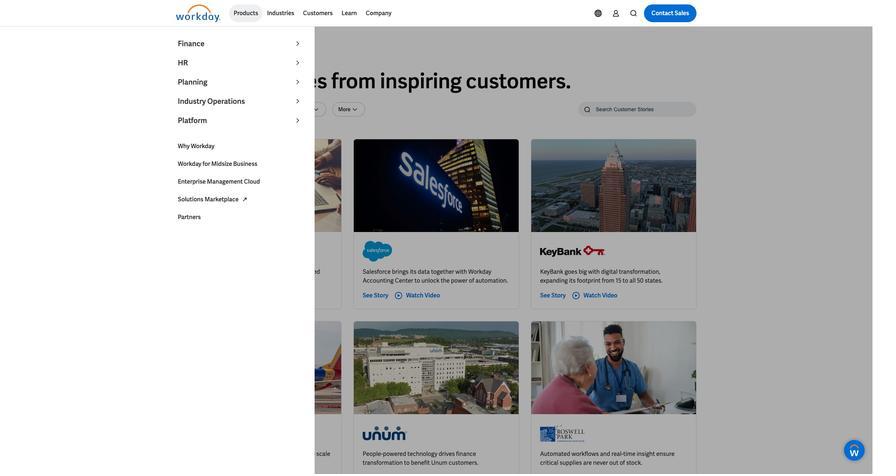 Task type: locate. For each thing, give the bounding box(es) containing it.
out
[[610, 459, 619, 467]]

story down the expanding
[[552, 292, 566, 300]]

insight
[[637, 451, 655, 458]]

watch video link down "footprint"
[[572, 292, 618, 300]]

partners
[[178, 213, 201, 221]]

customers. inside the people-powered technology drives finance transformation to benefit unum customers.
[[449, 459, 479, 467]]

benefit
[[411, 459, 430, 467]]

see story link
[[363, 292, 389, 300], [540, 292, 566, 300]]

inspiring stories from inspiring customers.
[[176, 68, 571, 95]]

to left benefit
[[404, 459, 410, 467]]

workday left for
[[178, 160, 202, 168]]

1 horizontal spatial of
[[620, 459, 625, 467]]

real-
[[612, 451, 624, 458]]

0 horizontal spatial industry
[[178, 97, 206, 106]]

time
[[624, 451, 636, 458]]

1 horizontal spatial story
[[552, 292, 566, 300]]

hr down finance
[[178, 58, 188, 68]]

video
[[425, 292, 440, 300], [602, 292, 618, 300]]

industry for industry operations
[[178, 97, 206, 106]]

transformation,
[[619, 268, 661, 276]]

0 horizontal spatial watch video link
[[395, 292, 440, 300]]

watch video down unlock
[[406, 292, 440, 300]]

learning,
[[236, 268, 259, 276]]

1 watch from the left
[[406, 292, 424, 300]]

contact sales
[[652, 9, 690, 17]]

with
[[456, 268, 467, 276], [589, 268, 600, 276]]

watch video link
[[395, 292, 440, 300], [572, 292, 618, 300]]

machine
[[212, 268, 235, 276]]

digital
[[601, 268, 618, 276]]

1 watch video from the left
[[406, 292, 440, 300]]

of right power
[[469, 277, 475, 285]]

1 video from the left
[[425, 292, 440, 300]]

0 vertical spatial from
[[332, 68, 376, 95]]

0 horizontal spatial of
[[469, 277, 475, 285]]

workday up automation.
[[469, 268, 492, 276]]

hr
[[178, 58, 188, 68], [272, 451, 280, 458]]

keybank goes big with digital transformation, expanding its footprint from 15 to all 50 states.
[[540, 268, 663, 285]]

by
[[204, 268, 210, 276]]

0 vertical spatial workday
[[191, 142, 215, 150]]

hr button
[[174, 53, 307, 73]]

see story for keybank goes big with digital transformation, expanding its footprint from 15 to all 50 states.
[[540, 292, 566, 300]]

1 horizontal spatial video
[[602, 292, 618, 300]]

salesforce
[[363, 268, 391, 276]]

to inside "keybank goes big with digital transformation, expanding its footprint from 15 to all 50 states."
[[623, 277, 629, 285]]

0 horizontal spatial watch
[[406, 292, 424, 300]]

from
[[332, 68, 376, 95], [602, 277, 615, 285]]

video down 15
[[602, 292, 618, 300]]

salesforce brings its data together with workday accounting center to unlock the power of automation.
[[363, 268, 508, 285]]

its down "goes"
[[569, 277, 576, 285]]

industry
[[178, 97, 206, 106], [221, 106, 241, 113]]

1 see story from the left
[[363, 292, 389, 300]]

and down airlines
[[215, 459, 226, 467]]

1 horizontal spatial see
[[540, 292, 551, 300]]

enterprise
[[178, 178, 206, 186]]

see
[[363, 292, 373, 300], [540, 292, 551, 300]]

powered
[[383, 451, 406, 458]]

story for accounting
[[374, 292, 389, 300]]

and for skills
[[223, 277, 233, 285]]

and up never
[[601, 451, 611, 458]]

watch
[[406, 292, 424, 300], [584, 292, 601, 300]]

midsize
[[212, 160, 232, 168]]

story
[[374, 292, 389, 300], [552, 292, 566, 300]]

see story down accounting
[[363, 292, 389, 300]]

to inside salesforce brings its data together with workday accounting center to unlock the power of automation.
[[415, 277, 420, 285]]

2 watch video from the left
[[584, 292, 618, 300]]

see story down the expanding
[[540, 292, 566, 300]]

power
[[451, 277, 468, 285]]

video for 15
[[602, 292, 618, 300]]

platform
[[178, 116, 207, 125]]

reinvigorated
[[285, 268, 320, 276]]

topic
[[182, 106, 195, 113]]

1 with from the left
[[456, 268, 467, 276]]

watch down the center on the bottom of page
[[406, 292, 424, 300]]

0 horizontal spatial watch video
[[406, 292, 440, 300]]

0 vertical spatial customers.
[[466, 68, 571, 95]]

with up power
[[456, 268, 467, 276]]

2 see story from the left
[[540, 292, 566, 300]]

0 horizontal spatial video
[[425, 292, 440, 300]]

1 watch video link from the left
[[395, 292, 440, 300]]

2 see from the left
[[540, 292, 551, 300]]

learn
[[342, 9, 357, 17]]

see story link for salesforce brings its data together with workday accounting center to unlock the power of automation.
[[363, 292, 389, 300]]

watch video for to
[[406, 292, 440, 300]]

1 horizontal spatial from
[[602, 277, 615, 285]]

workday up for
[[191, 142, 215, 150]]

its up access
[[264, 451, 271, 458]]

with up "footprint"
[[589, 268, 600, 276]]

simplifies
[[237, 451, 263, 458]]

watch video link down the center on the bottom of page
[[395, 292, 440, 300]]

unlock
[[422, 277, 440, 285]]

data
[[418, 268, 430, 276]]

see down the expanding
[[540, 292, 551, 300]]

watch video
[[406, 292, 440, 300], [584, 292, 618, 300]]

1 vertical spatial hr
[[272, 451, 280, 458]]

1 story from the left
[[374, 292, 389, 300]]

solutions
[[178, 196, 204, 203]]

1 vertical spatial workday
[[178, 160, 202, 168]]

people-powered technology drives finance transformation to benefit unum customers.
[[363, 451, 479, 467]]

industry operations button
[[174, 92, 307, 111]]

operations
[[207, 97, 245, 106]]

1 horizontal spatial industry
[[221, 106, 241, 113]]

1 horizontal spatial with
[[589, 268, 600, 276]]

its left data at the left
[[410, 268, 417, 276]]

and inside 'southwest airlines simplifies its hr processes to scale operations and get better access to data.'
[[215, 459, 226, 467]]

of right out at the bottom right
[[620, 459, 625, 467]]

center
[[395, 277, 414, 285]]

2 video from the left
[[602, 292, 618, 300]]

2 story from the left
[[552, 292, 566, 300]]

hr up access
[[272, 451, 280, 458]]

enterprise management cloud
[[178, 178, 260, 186]]

industry inside dropdown button
[[178, 97, 206, 106]]

1 vertical spatial and
[[601, 451, 611, 458]]

0 horizontal spatial hr
[[178, 58, 188, 68]]

to left scale
[[310, 451, 315, 458]]

0 horizontal spatial its
[[264, 451, 271, 458]]

processes
[[281, 451, 308, 458]]

watch video down "footprint"
[[584, 292, 618, 300]]

0 vertical spatial and
[[223, 277, 233, 285]]

finance
[[456, 451, 476, 458]]

industry inside button
[[221, 106, 241, 113]]

2 see story link from the left
[[540, 292, 566, 300]]

see down accounting
[[363, 292, 373, 300]]

see story link down accounting
[[363, 292, 389, 300]]

accounting
[[363, 277, 394, 285]]

see story
[[363, 292, 389, 300], [540, 292, 566, 300]]

see story link down the expanding
[[540, 292, 566, 300]]

1 vertical spatial its
[[569, 277, 576, 285]]

1 see from the left
[[363, 292, 373, 300]]

1 vertical spatial from
[[602, 277, 615, 285]]

to right 15
[[623, 277, 629, 285]]

1 horizontal spatial watch video link
[[572, 292, 618, 300]]

industry for industry
[[221, 106, 241, 113]]

skills
[[185, 277, 199, 285]]

see story link for keybank goes big with digital transformation, expanding its footprint from 15 to all 50 states.
[[540, 292, 566, 300]]

products
[[234, 9, 258, 17]]

and inside driven by machine learning, pwc has reinvigorated skills tracking and capabilities.
[[223, 277, 233, 285]]

0 horizontal spatial see
[[363, 292, 373, 300]]

inspiring
[[176, 68, 259, 95]]

2 horizontal spatial its
[[569, 277, 576, 285]]

1 horizontal spatial watch video
[[584, 292, 618, 300]]

company
[[366, 9, 392, 17]]

watch down "footprint"
[[584, 292, 601, 300]]

0 vertical spatial its
[[410, 268, 417, 276]]

for
[[203, 160, 210, 168]]

customers.
[[466, 68, 571, 95], [449, 459, 479, 467]]

opens in a new tab image
[[240, 195, 249, 204]]

to left the data. on the left of page
[[274, 459, 280, 467]]

1 horizontal spatial watch
[[584, 292, 601, 300]]

has
[[274, 268, 284, 276]]

from down digital at the right bottom of page
[[602, 277, 615, 285]]

2 watch from the left
[[584, 292, 601, 300]]

2 vertical spatial and
[[215, 459, 226, 467]]

marketplace
[[205, 196, 239, 203]]

1 horizontal spatial hr
[[272, 451, 280, 458]]

to
[[415, 277, 420, 285], [623, 277, 629, 285], [310, 451, 315, 458], [274, 459, 280, 467], [404, 459, 410, 467]]

why
[[178, 142, 190, 150]]

1 see story link from the left
[[363, 292, 389, 300]]

0 vertical spatial hr
[[178, 58, 188, 68]]

story down accounting
[[374, 292, 389, 300]]

automated workflows and real-time insight ensure critical supplies are never out of stock.
[[540, 451, 675, 467]]

southwest airlines simplifies its hr processes to scale operations and get better access to data.
[[185, 451, 330, 467]]

and down the 'machine'
[[223, 277, 233, 285]]

watch video link for footprint
[[572, 292, 618, 300]]

1 horizontal spatial its
[[410, 268, 417, 276]]

2 with from the left
[[589, 268, 600, 276]]

workday for midsize business link
[[174, 155, 307, 173]]

more button
[[332, 102, 366, 117]]

50
[[637, 277, 644, 285]]

to down data at the left
[[415, 277, 420, 285]]

workday
[[191, 142, 215, 150], [178, 160, 202, 168], [469, 268, 492, 276]]

1 horizontal spatial see story
[[540, 292, 566, 300]]

0 horizontal spatial see story
[[363, 292, 389, 300]]

video down unlock
[[425, 292, 440, 300]]

2 vertical spatial workday
[[469, 268, 492, 276]]

and inside automated workflows and real-time insight ensure critical supplies are never out of stock.
[[601, 451, 611, 458]]

stories
[[263, 68, 327, 95]]

of
[[469, 277, 475, 285], [620, 459, 625, 467]]

from up more button
[[332, 68, 376, 95]]

2 watch video link from the left
[[572, 292, 618, 300]]

0 horizontal spatial story
[[374, 292, 389, 300]]

and for scale
[[215, 459, 226, 467]]

industry operations
[[178, 97, 245, 106]]

1 vertical spatial customers.
[[449, 459, 479, 467]]

1 vertical spatial of
[[620, 459, 625, 467]]

2 vertical spatial its
[[264, 451, 271, 458]]

0 horizontal spatial with
[[456, 268, 467, 276]]

0 horizontal spatial see story link
[[363, 292, 389, 300]]

0 vertical spatial of
[[469, 277, 475, 285]]

1 horizontal spatial see story link
[[540, 292, 566, 300]]

watch video for from
[[584, 292, 618, 300]]



Task type: describe. For each thing, give the bounding box(es) containing it.
why workday link
[[174, 138, 307, 155]]

states.
[[645, 277, 663, 285]]

automation.
[[476, 277, 508, 285]]

roswell park comprehensive cancer center (roswell park cancer institute) image
[[540, 424, 585, 444]]

southwest
[[185, 451, 214, 458]]

cloud
[[244, 178, 260, 186]]

stock.
[[627, 459, 643, 467]]

access
[[254, 459, 273, 467]]

workflows
[[572, 451, 599, 458]]

together
[[431, 268, 454, 276]]

see story for salesforce brings its data together with workday accounting center to unlock the power of automation.
[[363, 292, 389, 300]]

management
[[207, 178, 243, 186]]

why workday
[[178, 142, 215, 150]]

hr inside dropdown button
[[178, 58, 188, 68]]

industries button
[[263, 4, 299, 22]]

expanding
[[540, 277, 568, 285]]

customers button
[[299, 4, 337, 22]]

driven by machine learning, pwc has reinvigorated skills tracking and capabilities.
[[185, 268, 320, 285]]

keybank n.a. image
[[540, 241, 606, 262]]

ensure
[[657, 451, 675, 458]]

tracking
[[200, 277, 222, 285]]

with inside salesforce brings its data together with workday accounting center to unlock the power of automation.
[[456, 268, 467, 276]]

business
[[233, 160, 258, 168]]

industry button
[[215, 102, 256, 117]]

watch video link for center
[[395, 292, 440, 300]]

platform button
[[174, 111, 307, 130]]

topic button
[[176, 102, 209, 117]]

finance button
[[174, 34, 307, 53]]

hr inside 'southwest airlines simplifies its hr processes to scale operations and get better access to data.'
[[272, 451, 280, 458]]

technology
[[408, 451, 438, 458]]

unum
[[431, 459, 448, 467]]

go to the homepage image
[[176, 4, 220, 22]]

to inside the people-powered technology drives finance transformation to benefit unum customers.
[[404, 459, 410, 467]]

partners link
[[174, 209, 307, 226]]

0 horizontal spatial from
[[332, 68, 376, 95]]

from inside "keybank goes big with digital transformation, expanding its footprint from 15 to all 50 states."
[[602, 277, 615, 285]]

better
[[237, 459, 253, 467]]

with inside "keybank goes big with digital transformation, expanding its footprint from 15 to all 50 states."
[[589, 268, 600, 276]]

customers
[[303, 9, 333, 17]]

products button
[[229, 4, 263, 22]]

keybank
[[540, 268, 564, 276]]

pwc
[[260, 268, 273, 276]]

see for keybank goes big with digital transformation, expanding its footprint from 15 to all 50 states.
[[540, 292, 551, 300]]

contact
[[652, 9, 674, 17]]

critical
[[540, 459, 559, 467]]

scale
[[317, 451, 330, 458]]

solutions marketplace link
[[174, 191, 307, 209]]

workday inside workday for midsize business 'link'
[[178, 160, 202, 168]]

workday for midsize business
[[178, 160, 258, 168]]

of inside automated workflows and real-time insight ensure critical supplies are never out of stock.
[[620, 459, 625, 467]]

video for unlock
[[425, 292, 440, 300]]

are
[[584, 459, 592, 467]]

drives
[[439, 451, 455, 458]]

airlines
[[215, 451, 236, 458]]

automated
[[540, 451, 571, 458]]

transformation
[[363, 459, 403, 467]]

enterprise management cloud link
[[174, 173, 307, 191]]

finance
[[178, 39, 205, 48]]

its inside 'southwest airlines simplifies its hr processes to scale operations and get better access to data.'
[[264, 451, 271, 458]]

workday inside the why workday link
[[191, 142, 215, 150]]

salesforce.com image
[[363, 241, 393, 262]]

watch for footprint
[[584, 292, 601, 300]]

planning button
[[174, 73, 307, 92]]

more
[[338, 106, 351, 113]]

industries
[[267, 9, 294, 17]]

solutions marketplace
[[178, 196, 239, 203]]

see for salesforce brings its data together with workday accounting center to unlock the power of automation.
[[363, 292, 373, 300]]

get
[[227, 459, 236, 467]]

watch for center
[[406, 292, 424, 300]]

sales
[[675, 9, 690, 17]]

brings
[[392, 268, 409, 276]]

data.
[[281, 459, 294, 467]]

never
[[593, 459, 608, 467]]

operations
[[185, 459, 214, 467]]

people-
[[363, 451, 383, 458]]

unum image
[[363, 424, 407, 444]]

Search Customer Stories text field
[[592, 103, 683, 116]]

footprint
[[577, 277, 601, 285]]

the
[[441, 277, 450, 285]]

goes
[[565, 268, 578, 276]]

contact sales link
[[645, 4, 697, 22]]

big
[[579, 268, 587, 276]]

supplies
[[560, 459, 582, 467]]

of inside salesforce brings its data together with workday accounting center to unlock the power of automation.
[[469, 277, 475, 285]]

its inside salesforce brings its data together with workday accounting center to unlock the power of automation.
[[410, 268, 417, 276]]

story for its
[[552, 292, 566, 300]]

capabilities.
[[235, 277, 267, 285]]

its inside "keybank goes big with digital transformation, expanding its footprint from 15 to all 50 states."
[[569, 277, 576, 285]]

15
[[616, 277, 622, 285]]

learn button
[[337, 4, 362, 22]]

workday inside salesforce brings its data together with workday accounting center to unlock the power of automation.
[[469, 268, 492, 276]]

inspiring
[[380, 68, 462, 95]]



Task type: vqa. For each thing, say whether or not it's contained in the screenshot.
the rightmost VIDEO
yes



